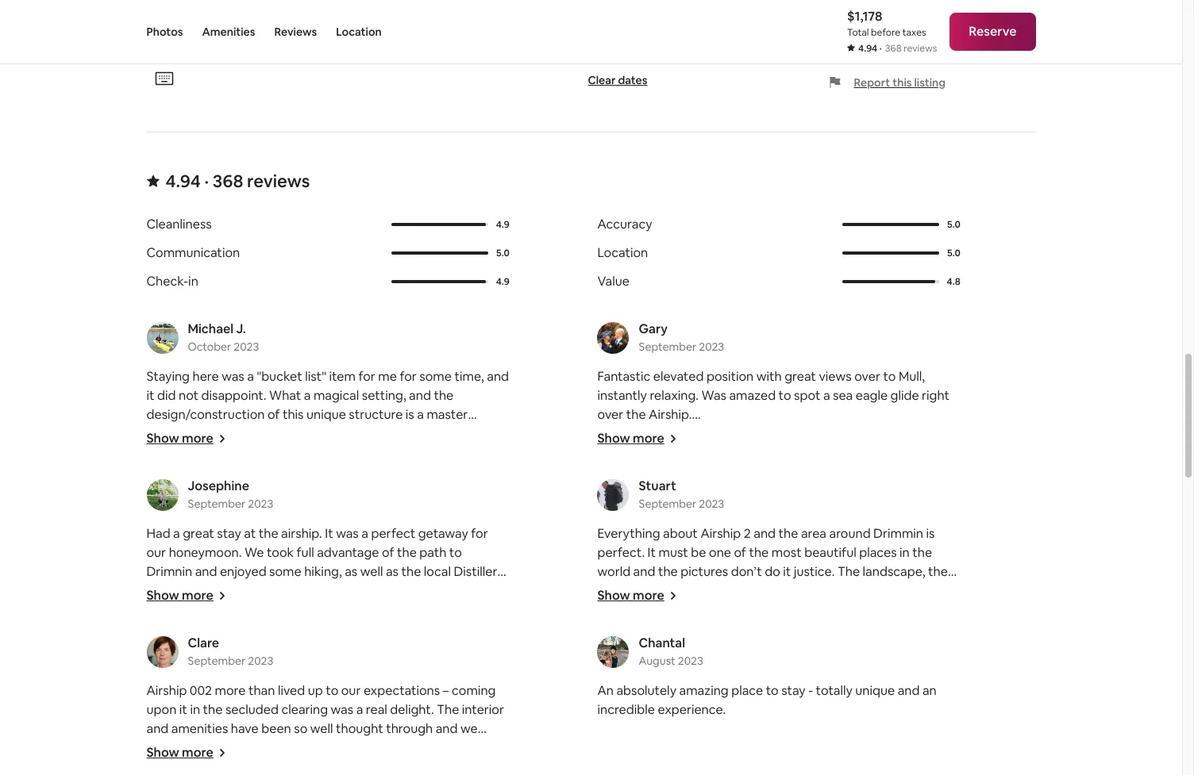 Task type: locate. For each thing, give the bounding box(es) containing it.
gave
[[356, 583, 384, 599]]

1 as from the left
[[345, 564, 357, 580]]

glasgow)
[[866, 678, 921, 695]]

experience.
[[658, 702, 726, 718]]

perfect
[[371, 525, 415, 542]]

our
[[147, 444, 166, 461], [147, 544, 166, 561], [341, 683, 361, 699]]

1 vertical spatial very
[[236, 759, 261, 776]]

it's down long
[[598, 697, 614, 714]]

1 horizontal spatial we
[[791, 583, 808, 599]]

been
[[261, 721, 291, 737]]

0 horizontal spatial 4.94
[[166, 170, 201, 192]]

gary image
[[598, 322, 629, 354], [598, 322, 629, 354]]

of down eagle
[[861, 425, 873, 442]]

roomy
[[147, 759, 184, 776]]

do up stars;
[[765, 564, 780, 580]]

4.8 out of 5.0 image
[[843, 280, 939, 283], [843, 280, 935, 283]]

a left rare
[[798, 4, 805, 21]]

0 vertical spatial very
[[679, 716, 704, 733]]

0 vertical spatial our
[[147, 444, 166, 461]]

and down drimnin
[[147, 583, 169, 599]]

september inside clare september 2023
[[188, 654, 246, 668]]

0 horizontal spatial it's
[[598, 697, 614, 714]]

a
[[598, 425, 607, 442]]

worth
[[680, 697, 715, 714]]

it inside airship 002 more than lived up to our expectations – coming upon it in the secluded clearing was a real delight. the interior and amenities have been so well thought through and we enjoyed the thoughtfulness and playfulness of the décor. the roomy space is very relaxing and the kitchen well-equip
[[179, 702, 187, 718]]

sky
[[699, 583, 718, 599]]

with
[[757, 368, 782, 385]]

some inside had a great stay at the airship. it was a perfect getaway for our honeymoon. we took full advantage of the path to drimnin and enjoyed some hiking, as well as the local distillery and nearby b&b for dinner. amanda gave great recommendations and the airship was also great to relax in.
[[269, 564, 302, 580]]

2023 inside josephine september 2023
[[248, 497, 273, 511]]

1 horizontal spatial this
[[893, 76, 912, 90]]

0 vertical spatial 4.94 · 368 reviews
[[858, 42, 937, 55]]

staying here was a "bucket list" item for me for some time, and it did not disappoint.  what a magical setting, and the design/construction of this unique structure is a master stroke.  many thanks for allowing us to make it a special part of our trip!  😎
[[147, 368, 509, 461]]

relax
[[446, 602, 474, 618]]

1 vertical spatial do
[[805, 621, 821, 637]]

stuart
[[639, 478, 676, 494]]

have
[[231, 721, 259, 737]]

1 horizontal spatial enjoyed
[[220, 564, 267, 580]]

unique inside staying here was a "bucket list" item for me for some time, and it did not disappoint.  what a magical setting, and the design/construction of this unique structure is a master stroke.  many thanks for allowing us to make it a special part of our trip!  😎
[[307, 406, 346, 423]]

do down the "didn't"
[[805, 621, 821, 637]]

1 vertical spatial some
[[269, 564, 302, 580]]

more left the huge
[[633, 587, 665, 604]]

· down before
[[880, 42, 882, 55]]

the up wonderful
[[626, 406, 646, 423]]

- right spent
[[809, 683, 813, 699]]

about
[[663, 525, 698, 542]]

gary september 2023
[[639, 321, 724, 354]]

1 horizontal spatial 4.94 · 368 reviews
[[858, 42, 937, 55]]

our down had on the left bottom
[[147, 544, 166, 561]]

position
[[707, 368, 754, 385]]

4.94
[[858, 42, 878, 55], [166, 170, 201, 192]]

0 vertical spatial reviews
[[904, 42, 937, 55]]

1 horizontal spatial full
[[721, 583, 739, 599]]

the up well-
[[418, 740, 437, 756]]

2 vertical spatial stay
[[782, 683, 806, 699]]

unique down must.
[[856, 683, 895, 699]]

1 horizontal spatial than
[[650, 697, 677, 714]]

28, thursday, march 2024. unavailable button
[[551, 0, 584, 17]]

great right also
[[396, 602, 428, 618]]

so
[[294, 721, 308, 737]]

unique down magical
[[307, 406, 346, 423]]

september inside josephine september 2023
[[188, 497, 246, 511]]

1 horizontal spatial well
[[360, 564, 383, 580]]

1 vertical spatial it's
[[598, 697, 614, 714]]

real
[[366, 702, 387, 718]]

more for staying here was a "bucket list" item for me for some time, and it did not disappoint.  what a magical setting, and the design/construction of this unique structure is a master stroke.  many thanks for allowing us to make it a special part of our trip!  😎
[[182, 430, 213, 447]]

is inside amanda's place on airbnb is usually fully booked.
[[819, 20, 828, 37]]

2023 down 'j.'
[[234, 340, 259, 354]]

location down accuracy
[[598, 244, 648, 261]]

1 horizontal spatial some
[[420, 368, 452, 385]]

was inside everything about airship 2 and the area around drimmin is perfect. it must be one of the most beautiful places in the world and the pictures don't do it justice. the landscape, the wildlife, the huge sky full of stars; we didn't want to leave. airship 2 itself is a thing of beauty and a triumph of design. again, the photographs really don't do it justice. in summary, if you want to spend some time in a stunningly beautiful (and wonderfully romantic) place - it's a must. it's a long journey from london (we spent a night in glasgow) but it's more than worth it. the hosts are very helpful, amanda sent maps of the route and update on ferries and check in/out was easy.
[[825, 735, 848, 752]]

4.94 up 'cleanliness'
[[166, 170, 201, 192]]

0 horizontal spatial than
[[248, 683, 275, 699]]

0 vertical spatial this
[[893, 76, 912, 90]]

wonderfully
[[681, 659, 751, 675]]

justice. up the "didn't"
[[794, 564, 835, 580]]

had
[[147, 525, 170, 542]]

to
[[883, 368, 896, 385], [779, 387, 791, 404], [351, 425, 364, 442], [706, 425, 719, 442], [449, 544, 462, 561], [879, 583, 892, 599], [431, 602, 443, 618], [736, 640, 749, 656], [326, 683, 338, 699], [766, 683, 779, 699]]

was down gave
[[345, 602, 368, 618]]

0 horizontal spatial over
[[598, 406, 624, 423]]

as down advantage
[[345, 564, 357, 580]]

michael j. image
[[147, 322, 178, 354]]

enjoyed up roomy
[[147, 740, 193, 756]]

the left the country.
[[876, 425, 896, 442]]

1 horizontal spatial ·
[[880, 42, 882, 55]]

4.9 for cleanliness
[[496, 218, 510, 231]]

of right one
[[734, 544, 746, 561]]

2 4.9 from the top
[[496, 275, 510, 288]]

1 vertical spatial ·
[[204, 170, 209, 192]]

an inside an absolutely amazing place to stay - totally unique and an incredible experience.
[[923, 683, 937, 699]]

this down what on the left of page
[[283, 406, 304, 423]]

0 vertical spatial enjoyed
[[220, 564, 267, 580]]

2 vertical spatial airship
[[147, 683, 187, 699]]

24, sunday, march 2024. unavailable button
[[411, 0, 444, 17]]

show
[[147, 430, 179, 447], [598, 430, 630, 447], [147, 587, 179, 604], [598, 587, 630, 604], [147, 745, 179, 761]]

here
[[193, 368, 219, 385]]

maps
[[833, 716, 865, 733]]

2 as from the left
[[386, 564, 399, 580]]

location
[[336, 25, 382, 39], [598, 244, 648, 261]]

full
[[297, 544, 314, 561], [721, 583, 739, 599]]

show more button down design/construction
[[147, 430, 226, 447]]

2 horizontal spatial airship
[[701, 525, 741, 542]]

well inside had a great stay at the airship. it was a perfect getaway for our honeymoon. we took full advantage of the path to drimnin and enjoyed some hiking, as well as the local distillery and nearby b&b for dinner. amanda gave great recommendations and the airship was also great to relax in.
[[360, 564, 383, 580]]

0 horizontal spatial want
[[704, 640, 734, 656]]

over up eagle
[[855, 368, 881, 385]]

0 vertical spatial don't
[[731, 564, 762, 580]]

chantal image
[[598, 637, 629, 668], [598, 637, 629, 668]]

is down the huge
[[682, 602, 691, 618]]

some
[[420, 368, 452, 385], [269, 564, 302, 580], [791, 640, 823, 656]]

amanda inside everything about airship 2 and the area around drimmin is perfect. it must be one of the most beautiful places in the world and the pictures don't do it justice. the landscape, the wildlife, the huge sky full of stars; we didn't want to leave. airship 2 itself is a thing of beauty and a triumph of design. again, the photographs really don't do it justice. in summary, if you want to spend some time in a stunningly beautiful (and wonderfully romantic) place - it's a must. it's a long journey from london (we spent a night in glasgow) but it's more than worth it. the hosts are very helpful, amanda sent maps of the route and update on ferries and check in/out was easy.
[[752, 716, 802, 733]]

1 horizontal spatial part
[[833, 425, 858, 442]]

2023 for had a great stay at the airship. it was a perfect getaway for our honeymoon. we took full advantage of the path to drimnin and enjoyed some hiking, as well as the local distillery and nearby b&b for dinner. amanda gave great recommendations and the airship was also great to relax in.
[[248, 497, 273, 511]]

1 vertical spatial unique
[[856, 683, 895, 699]]

1 horizontal spatial it
[[648, 544, 656, 561]]

is down setting,
[[406, 406, 414, 423]]

great
[[785, 368, 816, 385], [183, 525, 214, 542], [387, 583, 418, 599], [396, 602, 428, 618]]

very down worth
[[679, 716, 704, 733]]

show more for fantastic elevated position with great views over to mull, instantly relaxing. was amazed to spot a sea eagle glide right over the airship.
[[598, 430, 665, 447]]

more up hosts
[[617, 697, 648, 714]]

show down upon
[[147, 745, 179, 761]]

up
[[308, 683, 323, 699]]

j.
[[236, 321, 246, 337]]

the up "master"
[[434, 387, 454, 404]]

want
[[847, 583, 877, 599], [704, 640, 734, 656]]

summary,
[[611, 640, 667, 656]]

1 4.9 from the top
[[496, 218, 510, 231]]

very down thoughtfulness
[[236, 759, 261, 776]]

on inside amanda's place on airbnb is usually fully booked.
[[759, 20, 774, 37]]

more inside everything about airship 2 and the area around drimmin is perfect. it must be one of the most beautiful places in the world and the pictures don't do it justice. the landscape, the wildlife, the huge sky full of stars; we didn't want to leave. airship 2 itself is a thing of beauty and a triumph of design. again, the photographs really don't do it justice. in summary, if you want to spend some time in a stunningly beautiful (and wonderfully romantic) place - it's a must. it's a long journey from london (we spent a night in glasgow) but it's more than worth it. the hosts are very helpful, amanda sent maps of the route and update on ferries and check in/out was easy.
[[617, 697, 648, 714]]

it up advantage
[[325, 525, 333, 542]]

4.9 for check-in
[[496, 275, 510, 288]]

special
[[422, 425, 463, 442]]

0 horizontal spatial do
[[765, 564, 780, 580]]

1 horizontal spatial location
[[598, 244, 648, 261]]

september down clare
[[188, 654, 246, 668]]

2023 inside michael j. october 2023
[[234, 340, 259, 354]]

more for airship 002 more than lived up to our expectations – coming upon it in the secluded clearing was a real delight. the interior and amenities have been so well thought through and we enjoyed the thoughtfulness and playfulness of the décor. the roomy space is very relaxing and the kitchen well-equip
[[182, 745, 213, 761]]

before
[[871, 26, 901, 39]]

place right it.
[[732, 683, 763, 699]]

and right relaxing
[[313, 759, 335, 776]]

expectations
[[364, 683, 440, 699]]

it's
[[855, 659, 871, 675], [598, 697, 614, 714]]

of left stars;
[[741, 583, 754, 599]]

a down the "didn't"
[[820, 602, 827, 618]]

part right special
[[465, 425, 490, 442]]

0 horizontal spatial we
[[461, 721, 478, 737]]

show more button for fantastic elevated position with great views over to mull, instantly relaxing. was amazed to spot a sea eagle glide right over the airship.
[[598, 430, 677, 447]]

landscape,
[[863, 564, 926, 580]]

beautiful up long
[[598, 659, 650, 675]]

september inside stuart september 2023
[[639, 497, 697, 511]]

be
[[691, 544, 706, 561]]

1 part from the left
[[465, 425, 490, 442]]

amenities
[[171, 721, 228, 737]]

2 vertical spatial beautiful
[[598, 659, 650, 675]]

of down what on the left of page
[[268, 406, 280, 423]]

the up itself
[[644, 583, 664, 599]]

in.
[[477, 602, 490, 618]]

an absolutely amazing place to stay - totally unique and an incredible experience.
[[598, 683, 937, 718]]

enjoyed inside airship 002 more than lived up to our expectations – coming upon it in the secluded clearing was a real delight. the interior and amenities have been so well thought through and we enjoyed the thoughtfulness and playfulness of the décor. the roomy space is very relaxing and the kitchen well-equip
[[147, 740, 193, 756]]

part inside staying here was a "bucket list" item for me for some time, and it did not disappoint.  what a magical setting, and the design/construction of this unique structure is a master stroke.  many thanks for allowing us to make it a special part of our trip!  😎
[[465, 425, 490, 442]]

2023 right 'if'
[[678, 654, 703, 668]]

some up dinner.
[[269, 564, 302, 580]]

0 vertical spatial 2
[[744, 525, 751, 542]]

2023 up secluded
[[248, 654, 273, 668]]

0 vertical spatial unique
[[307, 406, 346, 423]]

a inside airship 002 more than lived up to our expectations – coming upon it in the secluded clearing was a real delight. the interior and amenities have been so well thought through and we enjoyed the thoughtfulness and playfulness of the décor. the roomy space is very relaxing and the kitchen well-equip
[[356, 702, 363, 718]]

1 vertical spatial 4.9
[[496, 275, 510, 288]]

2023 up position
[[699, 340, 724, 354]]

itself
[[651, 602, 679, 618]]

0 horizontal spatial unique
[[307, 406, 346, 423]]

a right had on the left bottom
[[173, 525, 180, 542]]

show more button down amenities
[[147, 745, 226, 761]]

stuart image
[[598, 479, 629, 511], [598, 479, 629, 511]]

002
[[190, 683, 212, 699]]

1 vertical spatial want
[[704, 640, 734, 656]]

- inside everything about airship 2 and the area around drimmin is perfect. it must be one of the most beautiful places in the world and the pictures don't do it justice. the landscape, the wildlife, the huge sky full of stars; we didn't want to leave. airship 2 itself is a thing of beauty and a triumph of design. again, the photographs really don't do it justice. in summary, if you want to spend some time in a stunningly beautiful (and wonderfully romantic) place - it's a must. it's a long journey from london (we spent a night in glasgow) but it's more than worth it. the hosts are very helpful, amanda sent maps of the route and update on ferries and check in/out was easy.
[[847, 659, 852, 675]]

1 vertical spatial -
[[809, 683, 813, 699]]

kitchen
[[360, 759, 404, 776]]

very
[[679, 716, 704, 733], [236, 759, 261, 776]]

place inside everything about airship 2 and the area around drimmin is perfect. it must be one of the most beautiful places in the world and the pictures don't do it justice. the landscape, the wildlife, the huge sky full of stars; we didn't want to leave. airship 2 itself is a thing of beauty and a triumph of design. again, the photographs really don't do it justice. in summary, if you want to spend some time in a stunningly beautiful (and wonderfully romantic) place - it's a must. it's a long journey from london (we spent a night in glasgow) but it's more than worth it. the hosts are very helpful, amanda sent maps of the route and update on ferries and check in/out was easy.
[[813, 659, 844, 675]]

1 horizontal spatial an
[[923, 683, 937, 699]]

more left b&b
[[182, 587, 213, 604]]

booked.
[[900, 20, 948, 37]]

0 horizontal spatial full
[[297, 544, 314, 561]]

2023 inside clare september 2023
[[248, 654, 273, 668]]

list
[[140, 321, 1042, 776]]

(we
[[750, 678, 771, 695]]

don't up stars;
[[731, 564, 762, 580]]

stay left at
[[217, 525, 241, 542]]

0 vertical spatial amanda
[[304, 583, 353, 599]]

·
[[880, 42, 882, 55], [204, 170, 209, 192]]

27, tuesday, february 2024. available. there is a 3 night minimum stay requirement. select as check-in date. button
[[215, 0, 250, 17]]

1 vertical spatial enjoyed
[[147, 740, 193, 756]]

–
[[443, 683, 449, 699]]

30, saturday, march 2024. unavailable button
[[621, 0, 654, 17]]

more for had a great stay at the airship. it was a perfect getaway for our honeymoon. we took full advantage of the path to drimnin and enjoyed some hiking, as well as the local distillery and nearby b&b for dinner. amanda gave great recommendations and the airship was also great to relax in.
[[182, 587, 213, 604]]

part down "sea"
[[833, 425, 858, 442]]

more down design/construction
[[182, 430, 213, 447]]

september inside gary september 2023
[[639, 340, 697, 354]]

and up décor.
[[436, 721, 458, 737]]

amanda up check
[[752, 716, 802, 733]]

unique inside an absolutely amazing place to stay - totally unique and an incredible experience.
[[856, 683, 895, 699]]

me
[[378, 368, 397, 385]]

want up 'triumph'
[[847, 583, 877, 599]]

2023 up at
[[248, 497, 273, 511]]

5.0 out of 5.0 image
[[843, 223, 939, 226], [843, 223, 939, 226], [392, 251, 488, 255], [392, 251, 488, 255], [843, 251, 939, 255], [843, 251, 939, 255]]

1 horizontal spatial very
[[679, 716, 704, 733]]

2 horizontal spatial stay
[[782, 683, 806, 699]]

0 horizontal spatial as
[[345, 564, 357, 580]]

and inside an absolutely amazing place to stay - totally unique and an incredible experience.
[[898, 683, 920, 699]]

of inside airship 002 more than lived up to our expectations – coming upon it in the secluded clearing was a real delight. the interior and amenities have been so well thought through and we enjoyed the thoughtfulness and playfulness of the décor. the roomy space is very relaxing and the kitchen well-equip
[[403, 740, 415, 756]]

was
[[222, 368, 244, 385], [336, 525, 359, 542], [345, 602, 368, 618], [331, 702, 353, 718], [825, 735, 848, 752]]

2023 inside gary september 2023
[[699, 340, 724, 354]]

5.0
[[947, 218, 961, 231], [496, 247, 510, 259], [947, 247, 961, 259]]

full inside everything about airship 2 and the area around drimmin is perfect. it must be one of the most beautiful places in the world and the pictures don't do it justice. the landscape, the wildlife, the huge sky full of stars; we didn't want to leave. airship 2 itself is a thing of beauty and a triumph of design. again, the photographs really don't do it justice. in summary, if you want to spend some time in a stunningly beautiful (and wonderfully romantic) place - it's a must. it's a long journey from london (we spent a night in glasgow) but it's more than worth it. the hosts are very helpful, amanda sent maps of the route and update on ferries and check in/out was easy.
[[721, 583, 739, 599]]

great up also
[[387, 583, 418, 599]]

josephine image
[[147, 479, 178, 511], [147, 479, 178, 511]]

0 vertical spatial -
[[847, 659, 852, 675]]

1 vertical spatial 4.94 · 368 reviews
[[166, 170, 310, 192]]

0 vertical spatial airship
[[701, 525, 741, 542]]

to inside airship 002 more than lived up to our expectations – coming upon it in the secluded clearing was a real delight. the interior and amenities have been so well thought through and we enjoyed the thoughtfulness and playfulness of the décor. the roomy space is very relaxing and the kitchen well-equip
[[326, 683, 338, 699]]

1 vertical spatial we
[[461, 721, 478, 737]]

it right make
[[402, 425, 410, 442]]

- down time
[[847, 659, 852, 675]]

0 horizontal spatial location
[[336, 25, 382, 39]]

secluded
[[225, 702, 279, 718]]

instantly
[[598, 387, 647, 404]]

a inside fantastic elevated position with great views over to mull, instantly relaxing. was amazed to spot a sea eagle glide right over the airship.
[[823, 387, 830, 404]]

was up the thought
[[331, 702, 353, 718]]

we up décor.
[[461, 721, 478, 737]]

reserve button
[[950, 13, 1036, 51]]

hiking,
[[304, 564, 342, 580]]

airship 002 more than lived up to our expectations – coming upon it in the secluded clearing was a real delight. the interior and amenities have been so well thought through and we enjoyed the thoughtfulness and playfulness of the décor. the roomy space is very relaxing and the kitchen well-equip
[[147, 683, 504, 776]]

0 vertical spatial it
[[325, 525, 333, 542]]

relaxing.
[[650, 387, 699, 404]]

1 vertical spatial over
[[598, 406, 624, 423]]

0 horizontal spatial enjoyed
[[147, 740, 193, 756]]

27, wednesday, march 2024. unavailable button
[[516, 0, 549, 17]]

2
[[744, 525, 751, 542], [641, 602, 648, 618]]

show more button for staying here was a "bucket list" item for me for some time, and it did not disappoint.  what a magical setting, and the design/construction of this unique structure is a master stroke.  many thanks for allowing us to make it a special part of our trip!  😎
[[147, 430, 226, 447]]

2023 inside stuart september 2023
[[699, 497, 724, 511]]

a wonderful place to stay in an beautiful part of the country.
[[598, 425, 946, 442]]

1 vertical spatial beautiful
[[805, 544, 857, 561]]

for left me
[[358, 368, 375, 385]]

views
[[819, 368, 852, 385]]

to right the us
[[351, 425, 364, 442]]

4.8
[[947, 275, 961, 288]]

0 horizontal spatial amanda
[[304, 583, 353, 599]]

design.
[[894, 602, 936, 618]]

fantastic elevated position with great views over to mull, instantly relaxing. was amazed to spot a sea eagle glide right over the airship.
[[598, 368, 950, 423]]

1 horizontal spatial 4.94
[[858, 42, 878, 55]]

around
[[829, 525, 871, 542]]

a left real in the bottom left of the page
[[356, 702, 363, 718]]

well up gave
[[360, 564, 383, 580]]

beautiful down area
[[805, 544, 857, 561]]

1 horizontal spatial as
[[386, 564, 399, 580]]

again,
[[598, 621, 634, 637]]

4.9 out of 5.0 image
[[392, 223, 488, 226], [392, 223, 486, 226], [392, 280, 488, 283], [392, 280, 486, 283]]

0 vertical spatial 368
[[885, 42, 902, 55]]

it left the must
[[648, 544, 656, 561]]

full right sky
[[721, 583, 739, 599]]

1 horizontal spatial do
[[805, 621, 821, 637]]

0 horizontal spatial well
[[310, 721, 333, 737]]

september for stuart
[[639, 497, 697, 511]]

4.94 · 368 reviews down before
[[858, 42, 937, 55]]

4.94 down total
[[858, 42, 878, 55]]

most
[[772, 544, 802, 561]]

this
[[893, 76, 912, 90], [283, 406, 304, 423]]

0 vertical spatial full
[[297, 544, 314, 561]]

stay down amazed at the right
[[722, 425, 746, 442]]

1 vertical spatial this
[[283, 406, 304, 423]]

over
[[855, 368, 881, 385], [598, 406, 624, 423]]

1 vertical spatial an
[[923, 683, 937, 699]]

1 vertical spatial 368
[[213, 170, 243, 192]]

- inside an absolutely amazing place to stay - totally unique and an incredible experience.
[[809, 683, 813, 699]]

25, sunday, february 2024. available. there is a 3 night minimum stay requirement. select as check-in date. button
[[145, 0, 180, 17]]

1 vertical spatial well
[[310, 721, 333, 737]]

0 horizontal spatial this
[[283, 406, 304, 423]]

leave.
[[895, 583, 928, 599]]

september down gary
[[639, 340, 697, 354]]

29, thursday, february 2024. available. there is a 3 night minimum stay requirement. select as check-in date. button
[[285, 0, 319, 17]]

1 horizontal spatial 2
[[744, 525, 751, 542]]

1 horizontal spatial unique
[[856, 683, 895, 699]]

1 horizontal spatial -
[[847, 659, 852, 675]]

this
[[759, 4, 784, 21]]

had a great stay at the airship. it was a perfect getaway for our honeymoon. we took full advantage of the path to drimnin and enjoyed some hiking, as well as the local distillery and nearby b&b for dinner. amanda gave great recommendations and the airship was also great to relax in.
[[147, 525, 504, 618]]

1 vertical spatial justice.
[[834, 621, 875, 637]]

the up the "didn't"
[[838, 564, 860, 580]]

0 vertical spatial 4.9
[[496, 218, 510, 231]]

photos button
[[147, 0, 183, 64]]

0 horizontal spatial reviews
[[247, 170, 310, 192]]

show more button down world
[[598, 587, 677, 604]]

a left "sea"
[[823, 387, 830, 404]]

0 horizontal spatial -
[[809, 683, 813, 699]]

1 vertical spatial stay
[[217, 525, 241, 542]]

design/construction
[[147, 406, 265, 423]]

0 horizontal spatial part
[[465, 425, 490, 442]]

show for everything about airship 2 and the area around drimmin is perfect. it must be one of the most beautiful places in the world and the pictures don't do it justice. the landscape, the wildlife, the huge sky full of stars; we didn't want to leave.
[[598, 587, 630, 604]]

0 vertical spatial stay
[[722, 425, 746, 442]]

5.0 for location
[[947, 247, 961, 259]]

0 vertical spatial an
[[762, 425, 776, 442]]

show more button for everything about airship 2 and the area around drimmin is perfect. it must be one of the most beautiful places in the world and the pictures don't do it justice. the landscape, the wildlife, the huge sky full of stars; we didn't want to leave.
[[598, 587, 677, 604]]

0 horizontal spatial some
[[269, 564, 302, 580]]

0 vertical spatial some
[[420, 368, 452, 385]]

show more button for airship 002 more than lived up to our expectations – coming upon it in the secluded clearing was a real delight. the interior and amenities have been so well thought through and we enjoyed the thoughtfulness and playfulness of the décor. the roomy space is very relaxing and the kitchen well-equip
[[147, 745, 226, 761]]

to down romantic)
[[766, 683, 779, 699]]

0 horizontal spatial don't
[[731, 564, 762, 580]]

show for had a great stay at the airship. it was a perfect getaway for our honeymoon. we took full advantage of the path to drimnin and enjoyed some hiking, as well as the local distillery and nearby b&b for dinner. amanda gave great recommendations and the airship was also great to relax in.
[[147, 587, 179, 604]]

well
[[360, 564, 383, 580], [310, 721, 333, 737]]

décor.
[[440, 740, 477, 756]]

september for clare
[[188, 654, 246, 668]]

our right up
[[341, 683, 361, 699]]



Task type: vqa. For each thing, say whether or not it's contained in the screenshot.
'often'
no



Task type: describe. For each thing, give the bounding box(es) containing it.
amanda inside had a great stay at the airship. it was a perfect getaway for our honeymoon. we took full advantage of the path to drimnin and enjoyed some hiking, as well as the local distillery and nearby b&b for dinner. amanda gave great recommendations and the airship was also great to relax in.
[[304, 583, 353, 599]]

0 vertical spatial justice.
[[794, 564, 835, 580]]

0 vertical spatial beautiful
[[779, 425, 831, 442]]

amenities
[[202, 25, 255, 39]]

took
[[267, 544, 294, 561]]

than inside everything about airship 2 and the area around drimmin is perfect. it must be one of the most beautiful places in the world and the pictures don't do it justice. the landscape, the wildlife, the huge sky full of stars; we didn't want to leave. airship 2 itself is a thing of beauty and a triumph of design. again, the photographs really don't do it justice. in summary, if you want to spend some time in a stunningly beautiful (and wonderfully romantic) place - it's a must. it's a long journey from london (we spent a night in glasgow) but it's more than worth it. the hosts are very helpful, amanda sent maps of the route and update on ferries and check in/out was easy.
[[650, 697, 677, 714]]

drimnin
[[147, 564, 192, 580]]

report this listing button
[[829, 76, 946, 90]]

setting,
[[362, 387, 406, 404]]

us
[[336, 425, 349, 442]]

to right path
[[449, 544, 462, 561]]

for right thanks
[[265, 425, 282, 442]]

right
[[922, 387, 950, 404]]

it up time
[[824, 621, 832, 637]]

update
[[622, 735, 664, 752]]

a left night
[[810, 678, 817, 695]]

clare image
[[147, 637, 178, 668]]

chantal
[[639, 635, 685, 652]]

the right at
[[259, 525, 278, 542]]

september for gary
[[639, 340, 697, 354]]

$1,178
[[847, 8, 883, 25]]

the inside staying here was a "bucket list" item for me for some time, and it did not disappoint.  what a magical setting, and the design/construction of this unique structure is a master stroke.  many thanks for allowing us to make it a special part of our trip!  😎
[[434, 387, 454, 404]]

to inside an absolutely amazing place to stay - totally unique and an incredible experience.
[[766, 683, 779, 699]]

and left update
[[598, 735, 620, 752]]

1 vertical spatial reviews
[[247, 170, 310, 192]]

the down dinner.
[[281, 602, 301, 618]]

to left "relax"
[[431, 602, 443, 618]]

and down dinner.
[[256, 602, 279, 618]]

show for fantastic elevated position with great views over to mull, instantly relaxing. was amazed to spot a sea eagle glide right over the airship.
[[598, 430, 630, 447]]

some inside everything about airship 2 and the area around drimmin is perfect. it must be one of the most beautiful places in the world and the pictures don't do it justice. the landscape, the wildlife, the huge sky full of stars; we didn't want to leave. airship 2 itself is a thing of beauty and a triumph of design. again, the photographs really don't do it justice. in summary, if you want to spend some time in a stunningly beautiful (and wonderfully romantic) place - it's a must. it's a long journey from london (we spent a night in glasgow) but it's more than worth it. the hosts are very helpful, amanda sent maps of the route and update on ferries and check in/out was easy.
[[791, 640, 823, 656]]

amanda's place on airbnb is usually fully booked.
[[759, 4, 960, 37]]

in down the "communication"
[[188, 273, 198, 290]]

dinner.
[[262, 583, 301, 599]]

and down the "didn't"
[[795, 602, 817, 618]]

show more for airship 002 more than lived up to our expectations – coming upon it in the secluded clearing was a real delight. the interior and amenities have been so well thought through and we enjoyed the thoughtfulness and playfulness of the décor. the roomy space is very relaxing and the kitchen well-equip
[[147, 745, 213, 761]]

the inside fantastic elevated position with great views over to mull, instantly relaxing. was amazed to spot a sea eagle glide right over the airship.
[[626, 406, 646, 423]]

to down was
[[706, 425, 719, 442]]

august
[[639, 654, 676, 668]]

the up summary,
[[637, 621, 657, 637]]

beauty
[[751, 602, 793, 618]]

the right décor.
[[479, 740, 502, 756]]

taxes
[[903, 26, 926, 39]]

stay inside an absolutely amazing place to stay - totally unique and an incredible experience.
[[782, 683, 806, 699]]

well-
[[406, 759, 434, 776]]

very inside everything about airship 2 and the area around drimmin is perfect. it must be one of the most beautiful places in the world and the pictures don't do it justice. the landscape, the wildlife, the huge sky full of stars; we didn't want to leave. airship 2 itself is a thing of beauty and a triumph of design. again, the photographs really don't do it justice. in summary, if you want to spend some time in a stunningly beautiful (and wonderfully romantic) place - it's a must. it's a long journey from london (we spent a night in glasgow) but it's more than worth it. the hosts are very helpful, amanda sent maps of the route and update on ferries and check in/out was easy.
[[679, 716, 704, 733]]

and up "master"
[[409, 387, 431, 404]]

elevated
[[653, 368, 704, 385]]

26, tuesday, march 2024. unavailable button
[[481, 0, 514, 17]]

0 vertical spatial do
[[765, 564, 780, 580]]

1 horizontal spatial 368
[[885, 42, 902, 55]]

from
[[672, 678, 701, 695]]

and down perfect.
[[633, 564, 655, 580]]

the down the must
[[658, 564, 678, 580]]

2023 inside chantal august 2023
[[678, 654, 703, 668]]

not
[[179, 387, 199, 404]]

a up advantage
[[362, 525, 368, 542]]

a right it's
[[939, 659, 946, 675]]

amazed
[[729, 387, 776, 404]]

b&b
[[215, 583, 239, 599]]

on inside everything about airship 2 and the area around drimmin is perfect. it must be one of the most beautiful places in the world and the pictures don't do it justice. the landscape, the wildlife, the huge sky full of stars; we didn't want to leave. airship 2 itself is a thing of beauty and a triumph of design. again, the photographs really don't do it justice. in summary, if you want to spend some time in a stunningly beautiful (and wonderfully romantic) place - it's a must. it's a long journey from london (we spent a night in glasgow) but it's more than worth it. the hosts are very helpful, amanda sent maps of the route and update on ferries and check in/out was easy.
[[667, 735, 682, 752]]

of inside had a great stay at the airship. it was a perfect getaway for our honeymoon. we took full advantage of the path to drimnin and enjoyed some hiking, as well as the local distillery and nearby b&b for dinner. amanda gave great recommendations and the airship was also great to relax in.
[[382, 544, 394, 561]]

2023 for airship 002 more than lived up to our expectations – coming upon it in the secluded clearing was a real delight. the interior and amenities have been so well thought through and we enjoyed the thoughtfulness and playfulness of the décor. the roomy space is very relaxing and the kitchen well-equip
[[248, 654, 273, 668]]

great up honeymoon.
[[183, 525, 214, 542]]

are
[[657, 716, 676, 733]]

2 part from the left
[[833, 425, 858, 442]]

25, monday, march 2024. unavailable button
[[446, 0, 479, 17]]

0 horizontal spatial ·
[[204, 170, 209, 192]]

stay inside had a great stay at the airship. it was a perfect getaway for our honeymoon. we took full advantage of the path to drimnin and enjoyed some hiking, as well as the local distillery and nearby b&b for dinner. amanda gave great recommendations and the airship was also great to relax in.
[[217, 525, 241, 542]]

amanda's
[[868, 4, 925, 21]]

our inside staying here was a "bucket list" item for me for some time, and it did not disappoint.  what a magical setting, and the design/construction of this unique structure is a master stroke.  many thanks for allowing us to make it a special part of our trip!  😎
[[147, 444, 166, 461]]

more inside airship 002 more than lived up to our expectations – coming upon it in the secluded clearing was a real delight. the interior and amenities have been so well thought through and we enjoyed the thoughtfulness and playfulness of the décor. the roomy space is very relaxing and the kitchen well-equip
[[215, 683, 246, 699]]

in inside airship 002 more than lived up to our expectations – coming upon it in the secluded clearing was a real delight. the interior and amenities have been so well thought through and we enjoyed the thoughtfulness and playfulness of the décor. the roomy space is very relaxing and the kitchen well-equip
[[190, 702, 200, 718]]

nearby
[[171, 583, 212, 599]]

was inside airship 002 more than lived up to our expectations – coming upon it in the secluded clearing was a real delight. the interior and amenities have been so well thought through and we enjoyed the thoughtfulness and playfulness of the décor. the roomy space is very relaxing and the kitchen well-equip
[[331, 702, 353, 718]]

long
[[598, 678, 623, 695]]

it inside had a great stay at the airship. it was a perfect getaway for our honeymoon. we took full advantage of the path to drimnin and enjoyed some hiking, as well as the local distillery and nearby b&b for dinner. amanda gave great recommendations and the airship was also great to relax in.
[[325, 525, 333, 542]]

fantastic
[[598, 368, 651, 385]]

0 horizontal spatial 2
[[641, 602, 648, 618]]

you
[[680, 640, 702, 656]]

it inside everything about airship 2 and the area around drimmin is perfect. it must be one of the most beautiful places in the world and the pictures don't do it justice. the landscape, the wildlife, the huge sky full of stars; we didn't want to leave. airship 2 itself is a thing of beauty and a triumph of design. again, the photographs really don't do it justice. in summary, if you want to spend some time in a stunningly beautiful (and wonderfully romantic) place - it's a must. it's a long journey from london (we spent a night in glasgow) but it's more than worth it. the hosts are very helpful, amanda sent maps of the route and update on ferries and check in/out was easy.
[[648, 544, 656, 561]]

and down honeymoon.
[[195, 564, 217, 580]]

29, friday, march 2024. unavailable button
[[586, 0, 619, 17]]

airship.
[[649, 406, 692, 423]]

place inside an absolutely amazing place to stay - totally unique and an incredible experience.
[[732, 683, 763, 699]]

0 horizontal spatial an
[[762, 425, 776, 442]]

airship.
[[281, 525, 322, 542]]

in right night
[[853, 678, 863, 695]]

show more for everything about airship 2 and the area around drimmin is perfect. it must be one of the most beautiful places in the world and the pictures don't do it justice. the landscape, the wildlife, the huge sky full of stars; we didn't want to leave.
[[598, 587, 665, 604]]

clare image
[[147, 637, 178, 668]]

to left spot
[[779, 387, 791, 404]]

list containing michael j.
[[140, 321, 1042, 776]]

is inside staying here was a "bucket list" item for me for some time, and it did not disappoint.  what a magical setting, and the design/construction of this unique structure is a master stroke.  many thanks for allowing us to make it a special part of our trip!  😎
[[406, 406, 414, 423]]

in down amazed at the right
[[749, 425, 759, 442]]

clare
[[188, 635, 219, 652]]

the left most
[[749, 544, 769, 561]]

interior
[[462, 702, 504, 718]]

and up most
[[754, 525, 776, 542]]

show for airship 002 more than lived up to our expectations – coming upon it in the secluded clearing was a real delight. the interior and amenities have been so well thought through and we enjoyed the thoughtfulness and playfulness of the décor. the roomy space is very relaxing and the kitchen well-equip
[[147, 745, 179, 761]]

mull,
[[899, 368, 925, 385]]

coming
[[452, 683, 496, 699]]

getaway
[[418, 525, 468, 542]]

a left "master"
[[417, 406, 424, 423]]

some inside staying here was a "bucket list" item for me for some time, and it did not disappoint.  what a magical setting, and the design/construction of this unique structure is a master stroke.  many thanks for allowing us to make it a special part of our trip!  😎
[[420, 368, 452, 385]]

the down playfulness
[[338, 759, 358, 776]]

an
[[598, 683, 614, 699]]

was inside staying here was a "bucket list" item for me for some time, and it did not disappoint.  what a magical setting, and the design/construction of this unique structure is a master stroke.  many thanks for allowing us to make it a special part of our trip!  😎
[[222, 368, 244, 385]]

helpful,
[[707, 716, 750, 733]]

the right landscape,
[[928, 564, 948, 580]]

more for everything about airship 2 and the area around drimmin is perfect. it must be one of the most beautiful places in the world and the pictures don't do it justice. the landscape, the wildlife, the huge sky full of stars; we didn't want to leave.
[[633, 587, 665, 604]]

it down most
[[783, 564, 791, 580]]

ferries
[[685, 735, 722, 752]]

a left must.
[[874, 659, 881, 675]]

to down landscape,
[[879, 583, 892, 599]]

1 horizontal spatial reviews
[[904, 42, 937, 55]]

and down upon
[[147, 721, 169, 737]]

local
[[424, 564, 451, 580]]

wonderful
[[609, 425, 669, 442]]

photographs
[[659, 621, 735, 637]]

a up disappoint.
[[247, 368, 254, 385]]

a right time
[[868, 640, 875, 656]]

1 vertical spatial location
[[598, 244, 648, 261]]

we inside everything about airship 2 and the area around drimmin is perfect. it must be one of the most beautiful places in the world and the pictures don't do it justice. the landscape, the wildlife, the huge sky full of stars; we didn't want to leave. airship 2 itself is a thing of beauty and a triumph of design. again, the photographs really don't do it justice. in summary, if you want to spend some time in a stunningly beautiful (and wonderfully romantic) place - it's a must. it's a long journey from london (we spent a night in glasgow) but it's more than worth it. the hosts are very helpful, amanda sent maps of the route and update on ferries and check in/out was easy.
[[791, 583, 808, 599]]

show for staying here was a "bucket list" item for me for some time, and it did not disappoint.  what a magical setting, and the design/construction of this unique structure is a master stroke.  many thanks for allowing us to make it a special part of our trip!  😎
[[147, 430, 179, 447]]

our inside airship 002 more than lived up to our expectations – coming upon it in the secluded clearing was a real delight. the interior and amenities have been so well thought through and we enjoyed the thoughtfulness and playfulness of the décor. the roomy space is very relaxing and the kitchen well-equip
[[341, 683, 361, 699]]

the up space
[[196, 740, 216, 756]]

1 vertical spatial 4.94
[[166, 170, 201, 192]]

of left the design.
[[879, 602, 891, 618]]

michael j. image
[[147, 322, 178, 354]]

was up advantage
[[336, 525, 359, 542]]

thanks
[[223, 425, 262, 442]]

well inside airship 002 more than lived up to our expectations – coming upon it in the secluded clearing was a real delight. the interior and amenities have been so well thought through and we enjoyed the thoughtfulness and playfulness of the décor. the roomy space is very relaxing and the kitchen well-equip
[[310, 721, 333, 737]]

josephine
[[188, 478, 249, 494]]

and up relaxing
[[310, 740, 332, 756]]

to left mull,
[[883, 368, 896, 385]]

this is a rare find.
[[759, 4, 861, 21]]

a left special
[[413, 425, 419, 442]]

glide
[[891, 387, 919, 404]]

1 vertical spatial airship
[[598, 602, 638, 618]]

it left did
[[147, 387, 155, 404]]

and right time,
[[487, 368, 509, 385]]

thing
[[703, 602, 734, 618]]

a up photographs
[[694, 602, 700, 618]]

clear
[[588, 73, 616, 87]]

than inside airship 002 more than lived up to our expectations – coming upon it in the secluded clearing was a real delight. the interior and amenities have been so well thought through and we enjoyed the thoughtfulness and playfulness of the décor. the roomy space is very relaxing and the kitchen well-equip
[[248, 683, 275, 699]]

many
[[189, 425, 220, 442]]

the down perfect
[[397, 544, 417, 561]]

very inside airship 002 more than lived up to our expectations – coming upon it in the secluded clearing was a real delight. the interior and amenities have been so well thought through and we enjoyed the thoughtfulness and playfulness of the décor. the roomy space is very relaxing and the kitchen well-equip
[[236, 759, 261, 776]]

31, sunday, march 2024. unavailable button
[[411, 19, 444, 52]]

5.0 for accuracy
[[947, 218, 961, 231]]

0 vertical spatial over
[[855, 368, 881, 385]]

26, monday, february 2024. available. there is a 3 night minimum stay requirement. select as check-in date. button
[[180, 0, 215, 17]]

cleanliness
[[147, 216, 212, 232]]

a down list"
[[304, 387, 311, 404]]

the down 002
[[203, 702, 223, 718]]

was
[[702, 387, 727, 404]]

perfect.
[[598, 544, 645, 561]]

is right this at the right top of the page
[[786, 4, 796, 21]]

clearing
[[281, 702, 328, 718]]

1 vertical spatial don't
[[772, 621, 803, 637]]

for right getaway
[[471, 525, 488, 542]]

accuracy
[[598, 216, 652, 232]]

it's
[[919, 659, 936, 675]]

of right special
[[493, 425, 506, 442]]

full inside had a great stay at the airship. it was a perfect getaway for our honeymoon. we took full advantage of the path to drimnin and enjoyed some hiking, as well as the local distillery and nearby b&b for dinner. amanda gave great recommendations and the airship was also great to relax in.
[[297, 544, 314, 561]]

check-
[[147, 273, 188, 290]]

the left route at the bottom right of page
[[883, 716, 902, 733]]

0 vertical spatial want
[[847, 583, 877, 599]]

rare
[[808, 4, 832, 21]]

our inside had a great stay at the airship. it was a perfect getaway for our honeymoon. we took full advantage of the path to drimnin and enjoyed some hiking, as well as the local distillery and nearby b&b for dinner. amanda gave great recommendations and the airship was also great to relax in.
[[147, 544, 166, 561]]

spent
[[774, 678, 808, 695]]

delight.
[[390, 702, 434, 718]]

we inside airship 002 more than lived up to our expectations – coming upon it in the secluded clearing was a real delight. the interior and amenities have been so well thought through and we enjoyed the thoughtfulness and playfulness of the décor. the roomy space is very relaxing and the kitchen well-equip
[[461, 721, 478, 737]]

0 vertical spatial location
[[336, 25, 382, 39]]

is right drimmin
[[926, 525, 935, 542]]

is inside airship 002 more than lived up to our expectations – coming upon it in the secluded clearing was a real delight. the interior and amenities have been so well thought through and we enjoyed the thoughtfulness and playfulness of the décor. the roomy space is very relaxing and the kitchen well-equip
[[225, 759, 233, 776]]

airship inside airship 002 more than lived up to our expectations – coming upon it in the secluded clearing was a real delight. the interior and amenities have been so well thought through and we enjoyed the thoughtfulness and playfulness of the décor. the roomy space is very relaxing and the kitchen well-equip
[[147, 683, 187, 699]]

romantic)
[[753, 659, 810, 675]]

lived
[[278, 683, 305, 699]]

show more for staying here was a "bucket list" item for me for some time, and it did not disappoint.  what a magical setting, and the design/construction of this unique structure is a master stroke.  many thanks for allowing us to make it a special part of our trip!  😎
[[147, 430, 213, 447]]

enjoyed inside had a great stay at the airship. it was a perfect getaway for our honeymoon. we took full advantage of the path to drimnin and enjoyed some hiking, as well as the local distillery and nearby b&b for dinner. amanda gave great recommendations and the airship was also great to relax in.
[[220, 564, 267, 580]]

report
[[854, 76, 890, 90]]

of up 'really'
[[736, 602, 749, 618]]

2023 for fantastic elevated position with great views over to mull, instantly relaxing. was amazed to spot a sea eagle glide right over the airship.
[[699, 340, 724, 354]]

total
[[847, 26, 869, 39]]

0 horizontal spatial 368
[[213, 170, 243, 192]]

1 horizontal spatial stay
[[722, 425, 746, 442]]

the left local
[[401, 564, 421, 580]]

2023 for everything about airship 2 and the area around drimmin is perfect. it must be one of the most beautiful places in the world and the pictures don't do it justice. the landscape, the wildlife, the huge sky full of stars; we didn't want to leave.
[[699, 497, 724, 511]]

more for fantastic elevated position with great views over to mull, instantly relaxing. was amazed to spot a sea eagle glide right over the airship.
[[633, 430, 665, 447]]

show more for had a great stay at the airship. it was a perfect getaway for our honeymoon. we took full advantage of the path to drimnin and enjoyed some hiking, as well as the local distillery and nearby b&b for dinner. amanda gave great recommendations and the airship was also great to relax in.
[[147, 587, 213, 604]]

didn't
[[811, 583, 845, 599]]

the down drimmin
[[913, 544, 932, 561]]

country.
[[899, 425, 946, 442]]

0 vertical spatial ·
[[880, 42, 882, 55]]

the up most
[[779, 525, 798, 542]]

sent
[[805, 716, 830, 733]]

0 vertical spatial 4.94
[[858, 42, 878, 55]]

and down helpful,
[[725, 735, 747, 752]]

great inside fantastic elevated position with great views over to mull, instantly relaxing. was amazed to spot a sea eagle glide right over the airship.
[[785, 368, 816, 385]]

to inside staying here was a "bucket list" item for me for some time, and it did not disappoint.  what a magical setting, and the design/construction of this unique structure is a master stroke.  many thanks for allowing us to make it a special part of our trip!  😎
[[351, 425, 364, 442]]

september for josephine
[[188, 497, 246, 511]]

trip!
[[169, 444, 192, 461]]

stroke.
[[147, 425, 186, 442]]

1 horizontal spatial it's
[[855, 659, 871, 675]]

the down –
[[437, 702, 459, 718]]

playfulness
[[334, 740, 400, 756]]

for right b&b
[[242, 583, 259, 599]]

spot
[[794, 387, 821, 404]]

for right me
[[400, 368, 417, 385]]

of up the easy.
[[868, 716, 880, 733]]

in right time
[[855, 640, 865, 656]]

amenities button
[[202, 0, 255, 64]]

5.0 for communication
[[496, 247, 510, 259]]

reviews
[[274, 25, 317, 39]]

to down 'really'
[[736, 640, 749, 656]]

place down airship.
[[672, 425, 704, 442]]

if
[[670, 640, 678, 656]]

the left hosts
[[598, 716, 620, 733]]

advantage
[[317, 544, 379, 561]]

airbnb
[[777, 20, 817, 37]]

photos
[[147, 25, 183, 39]]

reserve
[[969, 23, 1017, 40]]

in down drimmin
[[900, 544, 910, 561]]

pictures
[[681, 564, 728, 580]]

place inside amanda's place on airbnb is usually fully booked.
[[928, 4, 960, 21]]

sea
[[833, 387, 853, 404]]

this inside staying here was a "bucket list" item for me for some time, and it did not disappoint.  what a magical setting, and the design/construction of this unique structure is a master stroke.  many thanks for allowing us to make it a special part of our trip!  😎
[[283, 406, 304, 423]]

time
[[826, 640, 853, 656]]

one
[[709, 544, 731, 561]]

show more button for had a great stay at the airship. it was a perfect getaway for our honeymoon. we took full advantage of the path to drimnin and enjoyed some hiking, as well as the local distillery and nearby b&b for dinner. amanda gave great recommendations and the airship was also great to relax in.
[[147, 587, 226, 604]]

time,
[[455, 368, 484, 385]]



